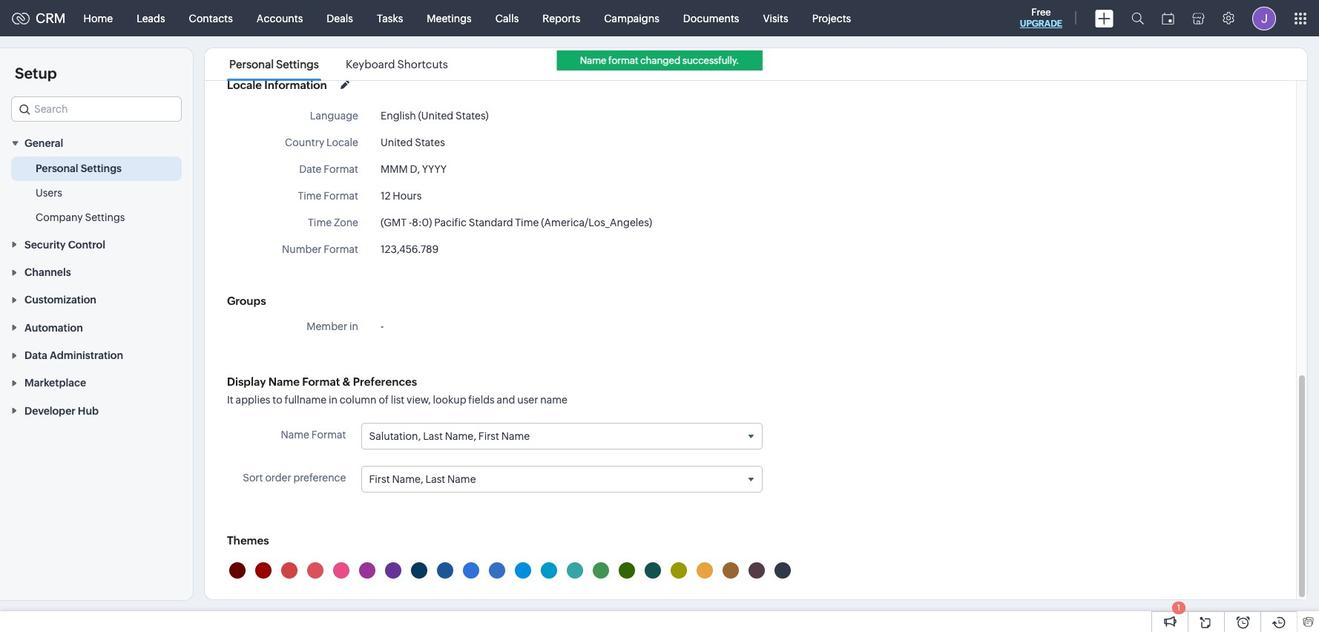 Task type: locate. For each thing, give the bounding box(es) containing it.
time left zone
[[308, 217, 332, 229]]

locale
[[227, 78, 262, 91], [327, 137, 359, 148]]

name down salutation, last name, first name on the bottom left of the page
[[448, 474, 476, 486]]

name
[[541, 394, 568, 406]]

1 horizontal spatial personal settings link
[[227, 58, 321, 71]]

meetings
[[427, 12, 472, 24]]

company
[[36, 212, 83, 224]]

general button
[[0, 129, 193, 157]]

deals
[[327, 12, 353, 24]]

d,
[[410, 163, 420, 175]]

1 horizontal spatial -
[[409, 217, 412, 229]]

customization button
[[0, 286, 193, 314]]

0 horizontal spatial personal
[[36, 163, 78, 175]]

home link
[[72, 0, 125, 36]]

0 horizontal spatial personal settings link
[[36, 161, 122, 176]]

1 vertical spatial in
[[329, 394, 338, 406]]

display
[[227, 376, 266, 388]]

list
[[391, 394, 405, 406]]

fields
[[469, 394, 495, 406]]

last down salutation, last name, first name on the bottom left of the page
[[426, 474, 445, 486]]

1 vertical spatial personal settings link
[[36, 161, 122, 176]]

8:0)
[[412, 217, 432, 229]]

name, down lookup
[[445, 430, 477, 442]]

0 horizontal spatial in
[[329, 394, 338, 406]]

documents link
[[672, 0, 751, 36]]

name down fullname
[[281, 429, 310, 441]]

0 vertical spatial personal settings link
[[227, 58, 321, 71]]

personal up locale information
[[229, 58, 274, 71]]

personal settings link up locale information
[[227, 58, 321, 71]]

0 vertical spatial personal settings
[[229, 58, 319, 71]]

format up zone
[[324, 190, 359, 202]]

contacts link
[[177, 0, 245, 36]]

themes
[[227, 535, 269, 547]]

mmm
[[381, 163, 408, 175]]

name, down salutation,
[[392, 474, 424, 486]]

personal settings inside general region
[[36, 163, 122, 175]]

accounts
[[257, 12, 303, 24]]

in
[[350, 321, 359, 333], [329, 394, 338, 406]]

keyboard shortcuts
[[346, 58, 448, 71]]

first down salutation,
[[369, 474, 390, 486]]

None field
[[11, 96, 182, 122]]

first
[[479, 430, 499, 442], [369, 474, 390, 486]]

automation button
[[0, 314, 193, 341]]

information
[[264, 78, 327, 91]]

country
[[285, 137, 325, 148]]

english
[[381, 110, 416, 122]]

format up fullname
[[302, 376, 340, 388]]

yyyy
[[422, 163, 447, 175]]

first name, last name
[[369, 474, 476, 486]]

format down zone
[[324, 243, 359, 255]]

- right (gmt
[[409, 217, 412, 229]]

hub
[[78, 405, 99, 417]]

0 horizontal spatial locale
[[227, 78, 262, 91]]

sort order preference
[[243, 472, 346, 484]]

(united
[[418, 110, 454, 122]]

meetings link
[[415, 0, 484, 36]]

settings down general dropdown button
[[81, 163, 122, 175]]

users
[[36, 187, 62, 199]]

customization
[[24, 294, 96, 306]]

1 horizontal spatial personal settings
[[229, 58, 319, 71]]

1 vertical spatial locale
[[327, 137, 359, 148]]

format inside display name format & preferences it applies to fullname in column of list view, lookup fields and user name
[[302, 376, 340, 388]]

0 horizontal spatial personal settings
[[36, 163, 122, 175]]

order
[[265, 472, 291, 484]]

personal settings up locale information
[[229, 58, 319, 71]]

general
[[24, 138, 63, 149]]

time down "date"
[[298, 190, 322, 202]]

locale left the information
[[227, 78, 262, 91]]

salutation,
[[369, 430, 421, 442]]

name,
[[445, 430, 477, 442], [392, 474, 424, 486]]

0 vertical spatial locale
[[227, 78, 262, 91]]

1 horizontal spatial in
[[350, 321, 359, 333]]

united
[[381, 137, 413, 148]]

and
[[497, 394, 515, 406]]

123,456.789
[[381, 243, 439, 255]]

format
[[324, 163, 359, 175], [324, 190, 359, 202], [324, 243, 359, 255], [302, 376, 340, 388], [312, 429, 346, 441]]

name up to at the left of the page
[[269, 376, 300, 388]]

time for time zone
[[308, 217, 332, 229]]

search image
[[1132, 12, 1145, 24]]

first inside salutation, last name, first name field
[[479, 430, 499, 442]]

0 vertical spatial last
[[423, 430, 443, 442]]

first down the fields
[[479, 430, 499, 442]]

personal up users at the top left of the page
[[36, 163, 78, 175]]

1 horizontal spatial personal
[[229, 58, 274, 71]]

0 horizontal spatial name,
[[392, 474, 424, 486]]

locale down language
[[327, 137, 359, 148]]

groups
[[227, 295, 266, 307]]

logo image
[[12, 12, 30, 24]]

calendar image
[[1162, 12, 1175, 24]]

0 horizontal spatial first
[[369, 474, 390, 486]]

list containing personal settings
[[216, 48, 462, 80]]

personal settings link inside general region
[[36, 161, 122, 176]]

preferences
[[353, 376, 417, 388]]

1 horizontal spatial name,
[[445, 430, 477, 442]]

standard
[[469, 217, 513, 229]]

1 vertical spatial name,
[[392, 474, 424, 486]]

applies
[[236, 394, 271, 406]]

country locale
[[285, 137, 359, 148]]

states)
[[456, 110, 489, 122]]

0 vertical spatial in
[[350, 321, 359, 333]]

1 vertical spatial first
[[369, 474, 390, 486]]

list
[[216, 48, 462, 80]]

lookup
[[433, 394, 467, 406]]

projects
[[812, 12, 852, 24]]

user
[[518, 394, 538, 406]]

channels button
[[0, 258, 193, 286]]

(america/los_angeles)
[[541, 217, 652, 229]]

settings up security control dropdown button
[[85, 212, 125, 224]]

column
[[340, 394, 377, 406]]

channels
[[24, 266, 71, 278]]

-
[[409, 217, 412, 229], [381, 321, 384, 333]]

personal settings down general dropdown button
[[36, 163, 122, 175]]

in left column
[[329, 394, 338, 406]]

1 vertical spatial settings
[[81, 163, 122, 175]]

last right salutation,
[[423, 430, 443, 442]]

crm link
[[12, 10, 66, 26]]

time
[[298, 190, 322, 202], [308, 217, 332, 229], [515, 217, 539, 229]]

states
[[415, 137, 445, 148]]

(gmt
[[381, 217, 407, 229]]

date
[[299, 163, 322, 175]]

in right member
[[350, 321, 359, 333]]

mmm d, yyyy
[[381, 163, 447, 175]]

personal settings link down general dropdown button
[[36, 161, 122, 176]]

accounts link
[[245, 0, 315, 36]]

format for date
[[324, 163, 359, 175]]

format up the time format
[[324, 163, 359, 175]]

format
[[609, 55, 639, 66]]

profile image
[[1253, 6, 1277, 30]]

settings up the information
[[276, 58, 319, 71]]

automation
[[24, 322, 83, 334]]

it
[[227, 394, 234, 406]]

0 vertical spatial first
[[479, 430, 499, 442]]

0 horizontal spatial -
[[381, 321, 384, 333]]

format down fullname
[[312, 429, 346, 441]]

1 vertical spatial -
[[381, 321, 384, 333]]

users link
[[36, 186, 62, 201]]

- right member in
[[381, 321, 384, 333]]

personal settings
[[229, 58, 319, 71], [36, 163, 122, 175]]

locale information
[[227, 78, 327, 91]]

security
[[24, 239, 66, 251]]

1 vertical spatial personal
[[36, 163, 78, 175]]

1 horizontal spatial first
[[479, 430, 499, 442]]

time for time format
[[298, 190, 322, 202]]

First Name, Last Name field
[[362, 467, 762, 492]]

shortcuts
[[397, 58, 448, 71]]

0 vertical spatial -
[[409, 217, 412, 229]]

1 vertical spatial personal settings
[[36, 163, 122, 175]]

successfully.
[[683, 55, 739, 66]]



Task type: vqa. For each thing, say whether or not it's contained in the screenshot.


Task type: describe. For each thing, give the bounding box(es) containing it.
changed
[[641, 55, 681, 66]]

security control
[[24, 239, 105, 251]]

0 vertical spatial personal
[[229, 58, 274, 71]]

visits
[[763, 12, 789, 24]]

create menu element
[[1087, 0, 1123, 36]]

1
[[1178, 603, 1181, 612]]

create menu image
[[1096, 9, 1114, 27]]

keyboard
[[346, 58, 395, 71]]

free upgrade
[[1020, 7, 1063, 29]]

free
[[1032, 7, 1051, 18]]

first inside first name, last name field
[[369, 474, 390, 486]]

crm
[[36, 10, 66, 26]]

view,
[[407, 394, 431, 406]]

data administration button
[[0, 341, 193, 369]]

leads link
[[125, 0, 177, 36]]

format for number
[[324, 243, 359, 255]]

calls
[[496, 12, 519, 24]]

leads
[[137, 12, 165, 24]]

0 vertical spatial name,
[[445, 430, 477, 442]]

display name format & preferences it applies to fullname in column of list view, lookup fields and user name
[[227, 376, 568, 406]]

reports
[[543, 12, 581, 24]]

name format
[[281, 429, 346, 441]]

developer
[[24, 405, 76, 417]]

time right standard
[[515, 217, 539, 229]]

preference
[[294, 472, 346, 484]]

marketplace button
[[0, 369, 193, 397]]

english (united states)
[[381, 110, 489, 122]]

member
[[307, 321, 348, 333]]

marketplace
[[24, 377, 86, 389]]

developer hub
[[24, 405, 99, 417]]

in inside display name format & preferences it applies to fullname in column of list view, lookup fields and user name
[[329, 394, 338, 406]]

campaigns
[[604, 12, 660, 24]]

profile element
[[1244, 0, 1286, 36]]

sort
[[243, 472, 263, 484]]

Search text field
[[12, 97, 181, 121]]

name left format
[[580, 55, 607, 66]]

contacts
[[189, 12, 233, 24]]

to
[[273, 394, 283, 406]]

salutation, last name, first name
[[369, 430, 530, 442]]

number
[[282, 243, 322, 255]]

company settings
[[36, 212, 125, 224]]

1 vertical spatial last
[[426, 474, 445, 486]]

tasks link
[[365, 0, 415, 36]]

of
[[379, 394, 389, 406]]

calls link
[[484, 0, 531, 36]]

12 hours
[[381, 190, 422, 202]]

1 horizontal spatial locale
[[327, 137, 359, 148]]

2 vertical spatial settings
[[85, 212, 125, 224]]

projects link
[[801, 0, 863, 36]]

0 vertical spatial settings
[[276, 58, 319, 71]]

keyboard shortcuts link
[[344, 58, 450, 71]]

personal inside general region
[[36, 163, 78, 175]]

time format
[[298, 190, 359, 202]]

personal settings link for users link
[[36, 161, 122, 176]]

united states
[[381, 137, 445, 148]]

fullname
[[285, 394, 327, 406]]

administration
[[50, 350, 123, 362]]

pacific
[[434, 217, 467, 229]]

search element
[[1123, 0, 1153, 36]]

tasks
[[377, 12, 403, 24]]

number format
[[282, 243, 359, 255]]

Salutation, Last Name, First Name field
[[362, 424, 762, 449]]

upgrade
[[1020, 19, 1063, 29]]

general region
[[0, 157, 193, 230]]

zone
[[334, 217, 359, 229]]

member in
[[307, 321, 359, 333]]

personal settings link for keyboard shortcuts link
[[227, 58, 321, 71]]

language
[[310, 110, 359, 122]]

hours
[[393, 190, 422, 202]]

12
[[381, 190, 391, 202]]

name inside display name format & preferences it applies to fullname in column of list view, lookup fields and user name
[[269, 376, 300, 388]]

control
[[68, 239, 105, 251]]

format for name
[[312, 429, 346, 441]]

date format
[[299, 163, 359, 175]]

format for time
[[324, 190, 359, 202]]

campaigns link
[[593, 0, 672, 36]]

data
[[24, 350, 47, 362]]

deals link
[[315, 0, 365, 36]]

data administration
[[24, 350, 123, 362]]

time zone
[[308, 217, 359, 229]]

security control button
[[0, 230, 193, 258]]

name down and
[[502, 430, 530, 442]]

name format changed successfully.
[[580, 55, 739, 66]]

setup
[[15, 65, 57, 82]]



